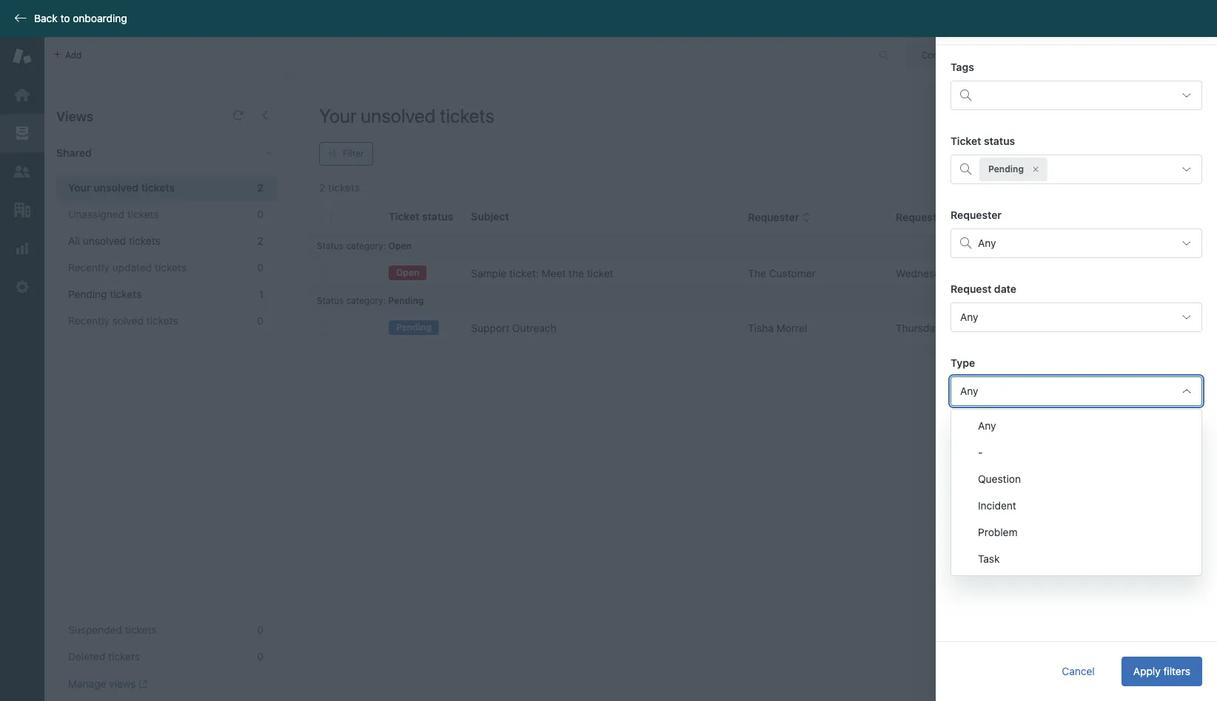 Task type: describe. For each thing, give the bounding box(es) containing it.
back to onboarding
[[34, 12, 127, 24]]

apply filters button
[[1121, 657, 1202, 687]]

category: for pending
[[346, 295, 386, 306]]

- option
[[951, 440, 1202, 466]]

suspended
[[68, 624, 122, 637]]

apply
[[1133, 666, 1161, 678]]

recently updated tickets
[[68, 261, 187, 274]]

conversations
[[921, 49, 981, 60]]

zendesk support image
[[13, 47, 32, 66]]

unassigned
[[68, 208, 124, 221]]

filter
[[343, 148, 364, 159]]

1 vertical spatial your
[[68, 181, 91, 194]]

request
[[951, 283, 992, 295]]

shared button
[[44, 131, 249, 175]]

any inside requester element
[[978, 237, 996, 249]]

08:26
[[943, 322, 972, 335]]

manage views
[[68, 678, 136, 691]]

any for any field associated with type
[[960, 385, 978, 398]]

(opens in a new tab) image
[[136, 681, 147, 689]]

pending down status category: pending
[[396, 322, 432, 333]]

recently for recently solved tickets
[[68, 315, 110, 327]]

any field for type
[[951, 377, 1202, 406]]

admin image
[[13, 278, 32, 297]]

suspended tickets
[[68, 624, 157, 637]]

type inside button
[[995, 211, 1020, 224]]

status for status category: open
[[317, 241, 344, 252]]

views
[[109, 678, 136, 691]]

1 vertical spatial unsolved
[[93, 181, 139, 194]]

pending inside pending 'option'
[[988, 164, 1024, 175]]

manage
[[68, 678, 106, 691]]

the
[[569, 267, 584, 280]]

any option
[[951, 413, 1202, 440]]

incident option
[[951, 493, 1202, 520]]

any field for request date
[[951, 303, 1202, 332]]

2 for all unsolved tickets
[[257, 235, 264, 247]]

updated
[[112, 261, 152, 274]]

pending down "status category: open"
[[388, 295, 424, 306]]

category: for open
[[346, 241, 386, 252]]

support outreach link
[[471, 321, 556, 336]]

views image
[[13, 124, 32, 143]]

1
[[259, 288, 264, 301]]

1 vertical spatial your unsolved tickets
[[68, 181, 175, 194]]

customers image
[[13, 162, 32, 181]]

morrel
[[776, 322, 807, 335]]

2 vertical spatial unsolved
[[83, 235, 126, 247]]

sample ticket: meet the ticket link
[[471, 267, 613, 281]]

refresh views pane image
[[232, 110, 244, 121]]

outreach
[[512, 322, 556, 335]]

play
[[1155, 112, 1175, 124]]

0 vertical spatial open
[[388, 241, 412, 252]]

task option
[[951, 546, 1202, 573]]

meet
[[542, 267, 566, 280]]

0 for suspended tickets
[[257, 624, 264, 637]]

shared heading
[[44, 131, 289, 175]]

task
[[978, 553, 1000, 566]]

1 horizontal spatial your unsolved tickets
[[319, 104, 495, 127]]

any for type list box
[[978, 420, 996, 432]]

ticket
[[587, 267, 613, 280]]

none field inside filter dialog
[[951, 451, 1202, 480]]



Task type: vqa. For each thing, say whether or not it's contained in the screenshot.
the "tina" at the left
no



Task type: locate. For each thing, give the bounding box(es) containing it.
status up status category: pending
[[317, 241, 344, 252]]

4 0 from the top
[[257, 624, 264, 637]]

0 vertical spatial your unsolved tickets
[[319, 104, 495, 127]]

0 vertical spatial unsolved
[[361, 104, 436, 127]]

1 horizontal spatial your
[[319, 104, 356, 127]]

recently
[[68, 261, 110, 274], [68, 315, 110, 327]]

filter button
[[319, 142, 373, 166]]

type down 08:26
[[951, 357, 975, 369]]

any inside option
[[978, 420, 996, 432]]

pending
[[988, 164, 1024, 175], [68, 288, 107, 301], [388, 295, 424, 306], [396, 322, 432, 333]]

your unsolved tickets up the unassigned tickets
[[68, 181, 175, 194]]

status category: open
[[317, 241, 412, 252]]

to
[[60, 12, 70, 24]]

unsolved
[[361, 104, 436, 127], [93, 181, 139, 194], [83, 235, 126, 247]]

row containing sample ticket: meet the ticket
[[308, 259, 1206, 289]]

requester
[[951, 209, 1002, 221], [748, 211, 799, 224]]

support outreach
[[471, 322, 556, 335]]

manage views link
[[68, 678, 147, 691]]

thursday 08:26
[[896, 322, 972, 335]]

your unsolved tickets up filter
[[319, 104, 495, 127]]

pending down 'status'
[[988, 164, 1024, 175]]

2
[[257, 181, 264, 194], [257, 235, 264, 247]]

requested button
[[896, 211, 961, 224]]

your up unassigned
[[68, 181, 91, 194]]

any
[[978, 237, 996, 249], [960, 311, 978, 324], [960, 385, 978, 398], [978, 420, 996, 432]]

main element
[[0, 37, 44, 702]]

requester right 'requested'
[[951, 209, 1002, 221]]

0 vertical spatial question
[[995, 322, 1038, 335]]

type list box
[[951, 409, 1202, 577]]

low
[[1100, 322, 1120, 335]]

0
[[257, 208, 264, 221], [257, 261, 264, 274], [257, 315, 264, 327], [257, 624, 264, 637], [257, 651, 264, 663]]

1 vertical spatial any field
[[951, 377, 1202, 406]]

5 0 from the top
[[257, 651, 264, 663]]

tisha morrel
[[748, 322, 807, 335]]

1 horizontal spatial type
[[995, 211, 1020, 224]]

support
[[471, 322, 509, 335]]

tags element
[[951, 81, 1202, 110]]

problem option
[[951, 520, 1202, 546]]

2 row from the top
[[308, 314, 1206, 344]]

2 up 1
[[257, 235, 264, 247]]

1 category: from the top
[[346, 241, 386, 252]]

type
[[995, 211, 1020, 224], [951, 357, 975, 369]]

0 vertical spatial any field
[[951, 303, 1202, 332]]

your up filter button
[[319, 104, 356, 127]]

requester up the customer
[[748, 211, 799, 224]]

0 vertical spatial status
[[317, 241, 344, 252]]

type inside filter dialog
[[951, 357, 975, 369]]

1 vertical spatial question
[[978, 473, 1021, 486]]

2 0 from the top
[[257, 261, 264, 274]]

conversations button
[[905, 43, 1015, 67]]

requester inside filter dialog
[[951, 209, 1002, 221]]

question
[[995, 322, 1038, 335], [978, 473, 1021, 486]]

1 vertical spatial 2
[[257, 235, 264, 247]]

-
[[978, 446, 983, 459]]

question inside type list box
[[978, 473, 1021, 486]]

row containing support outreach
[[308, 314, 1206, 344]]

2 any field from the top
[[951, 377, 1202, 406]]

status down "status category: open"
[[317, 295, 344, 306]]

ticket
[[951, 135, 981, 147]]

ticket status
[[951, 135, 1015, 147]]

question up the incident at the bottom of the page
[[978, 473, 1021, 486]]

Any field
[[951, 303, 1202, 332], [951, 377, 1202, 406]]

get started image
[[13, 85, 32, 104]]

category: up status category: pending
[[346, 241, 386, 252]]

unsolved up the unassigned tickets
[[93, 181, 139, 194]]

2 2 from the top
[[257, 235, 264, 247]]

solved
[[112, 315, 144, 327]]

filters
[[1163, 666, 1190, 678]]

sample ticket: meet the ticket
[[471, 267, 613, 280]]

thursday
[[896, 322, 940, 335]]

any up -
[[978, 420, 996, 432]]

requester button
[[748, 211, 811, 224]]

back to onboarding link
[[0, 12, 135, 25]]

11:15
[[954, 267, 978, 280]]

0 horizontal spatial type
[[951, 357, 975, 369]]

tickets
[[440, 104, 495, 127], [141, 181, 175, 194], [127, 208, 159, 221], [129, 235, 160, 247], [155, 261, 187, 274], [110, 288, 142, 301], [146, 315, 178, 327], [125, 624, 157, 637], [108, 651, 140, 663]]

any for any field related to request date
[[960, 311, 978, 324]]

views
[[56, 109, 93, 124]]

incident
[[978, 500, 1016, 512]]

sample
[[471, 267, 507, 280]]

recently for recently updated tickets
[[68, 261, 110, 274]]

wednesday
[[896, 267, 951, 280]]

problem
[[978, 526, 1018, 539]]

requested
[[896, 211, 949, 224]]

pending tickets
[[68, 288, 142, 301]]

2 category: from the top
[[346, 295, 386, 306]]

0 vertical spatial 2
[[257, 181, 264, 194]]

unsolved down unassigned
[[83, 235, 126, 247]]

requester inside button
[[748, 211, 799, 224]]

date
[[994, 283, 1016, 295]]

priority
[[951, 431, 987, 443]]

shared
[[56, 147, 92, 159]]

status for status category: pending
[[317, 295, 344, 306]]

unassigned tickets
[[68, 208, 159, 221]]

0 for recently solved tickets
[[257, 315, 264, 327]]

ticket:
[[509, 267, 539, 280]]

remove image
[[1031, 165, 1040, 174]]

0 for unassigned tickets
[[257, 208, 264, 221]]

all unsolved tickets
[[68, 235, 160, 247]]

onboarding
[[73, 12, 127, 24]]

0 for deleted tickets
[[257, 651, 264, 663]]

unsolved up filter
[[361, 104, 436, 127]]

0 vertical spatial category:
[[346, 241, 386, 252]]

1 vertical spatial open
[[396, 267, 419, 279]]

1 vertical spatial row
[[308, 314, 1206, 344]]

recently down pending tickets
[[68, 315, 110, 327]]

- question
[[978, 446, 1021, 486]]

1 vertical spatial category:
[[346, 295, 386, 306]]

request date
[[951, 283, 1016, 295]]

organizations image
[[13, 201, 32, 220]]

1 vertical spatial type
[[951, 357, 975, 369]]

1 vertical spatial recently
[[68, 315, 110, 327]]

recently down all
[[68, 261, 110, 274]]

1 recently from the top
[[68, 261, 110, 274]]

1 0 from the top
[[257, 208, 264, 221]]

0 vertical spatial recently
[[68, 261, 110, 274]]

your
[[319, 104, 356, 127], [68, 181, 91, 194]]

tags
[[951, 61, 974, 73]]

1 any field from the top
[[951, 303, 1202, 332]]

apply filters
[[1133, 666, 1190, 678]]

deleted
[[68, 651, 105, 663]]

row down the
[[308, 314, 1206, 344]]

pending option
[[979, 158, 1048, 181]]

cancel
[[1062, 666, 1095, 678]]

requester element
[[951, 229, 1202, 258]]

0 horizontal spatial requester
[[748, 211, 799, 224]]

tisha
[[748, 322, 774, 335]]

3 0 from the top
[[257, 315, 264, 327]]

the
[[748, 267, 766, 280]]

back
[[34, 12, 58, 24]]

deleted tickets
[[68, 651, 140, 663]]

category:
[[346, 241, 386, 252], [346, 295, 386, 306]]

0 vertical spatial type
[[995, 211, 1020, 224]]

1 2 from the top
[[257, 181, 264, 194]]

type button
[[995, 211, 1032, 224]]

0 vertical spatial row
[[308, 259, 1206, 289]]

category: down "status category: open"
[[346, 295, 386, 306]]

0 horizontal spatial your unsolved tickets
[[68, 181, 175, 194]]

question option
[[951, 466, 1202, 493]]

filter dialog
[[936, 0, 1217, 702]]

1 horizontal spatial requester
[[951, 209, 1002, 221]]

cancel button
[[1050, 657, 1107, 687]]

status category: pending
[[317, 295, 424, 306]]

None field
[[951, 451, 1202, 480]]

type down pending 'option'
[[995, 211, 1020, 224]]

2 for your unsolved tickets
[[257, 181, 264, 194]]

the customer
[[748, 267, 816, 280]]

customer
[[769, 267, 816, 280]]

row
[[308, 259, 1206, 289], [308, 314, 1206, 344]]

play button
[[1125, 104, 1187, 133]]

open
[[388, 241, 412, 252], [396, 267, 419, 279]]

status
[[317, 241, 344, 252], [317, 295, 344, 306]]

wednesday 11:15
[[896, 267, 978, 280]]

row up tisha
[[308, 259, 1206, 289]]

all
[[68, 235, 80, 247]]

1 vertical spatial status
[[317, 295, 344, 306]]

any down the "request"
[[960, 311, 978, 324]]

subject
[[471, 210, 509, 223]]

your unsolved tickets
[[319, 104, 495, 127], [68, 181, 175, 194]]

0 vertical spatial your
[[319, 104, 356, 127]]

ticket status element
[[951, 155, 1202, 184]]

0 horizontal spatial your
[[68, 181, 91, 194]]

1 row from the top
[[308, 259, 1206, 289]]

1 status from the top
[[317, 241, 344, 252]]

question down the date
[[995, 322, 1038, 335]]

status
[[984, 135, 1015, 147]]

2 down "collapse views pane" image
[[257, 181, 264, 194]]

2 recently from the top
[[68, 315, 110, 327]]

any up priority
[[960, 385, 978, 398]]

2 status from the top
[[317, 295, 344, 306]]

any down type button
[[978, 237, 996, 249]]

pending up recently solved tickets
[[68, 288, 107, 301]]

reporting image
[[13, 239, 32, 258]]

collapse views pane image
[[259, 110, 271, 121]]

0 for recently updated tickets
[[257, 261, 264, 274]]

recently solved tickets
[[68, 315, 178, 327]]



